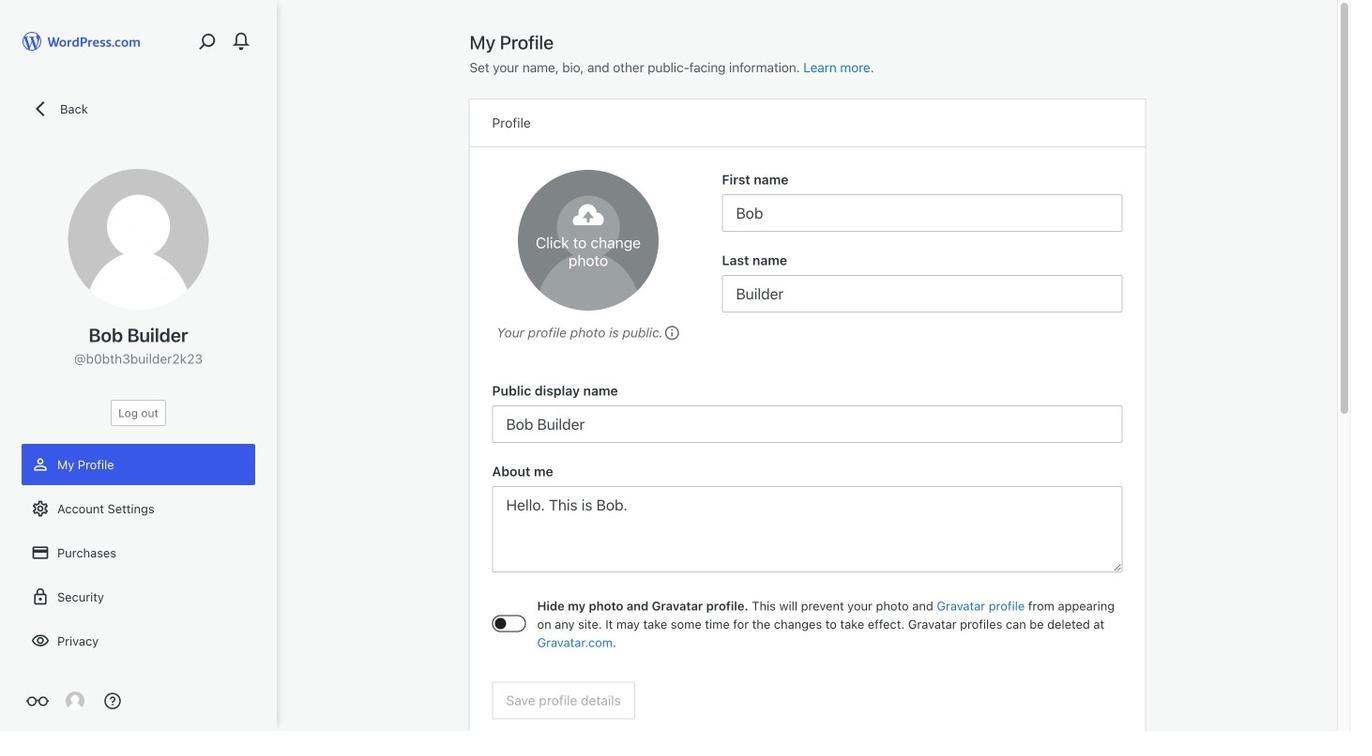 Task type: vqa. For each thing, say whether or not it's contained in the screenshot.
Search link
no



Task type: locate. For each thing, give the bounding box(es) containing it.
group
[[722, 170, 1123, 232], [722, 251, 1123, 313], [492, 381, 1123, 443], [492, 462, 1123, 578]]

reader image
[[26, 690, 49, 712]]

main content
[[470, 30, 1146, 731]]

more information image
[[663, 324, 680, 340]]

bob builder image
[[68, 169, 209, 310], [518, 170, 659, 311]]

None text field
[[722, 194, 1123, 232], [722, 275, 1123, 313], [492, 486, 1123, 573], [722, 194, 1123, 232], [722, 275, 1123, 313], [492, 486, 1123, 573]]

None text field
[[492, 405, 1123, 443]]

person image
[[31, 455, 50, 474]]



Task type: describe. For each thing, give the bounding box(es) containing it.
0 horizontal spatial bob builder image
[[68, 169, 209, 310]]

visibility image
[[31, 632, 50, 650]]

lock image
[[31, 588, 50, 606]]

credit_card image
[[31, 543, 50, 562]]

bob builder image
[[66, 692, 84, 710]]

1 horizontal spatial bob builder image
[[518, 170, 659, 311]]

settings image
[[31, 499, 50, 518]]



